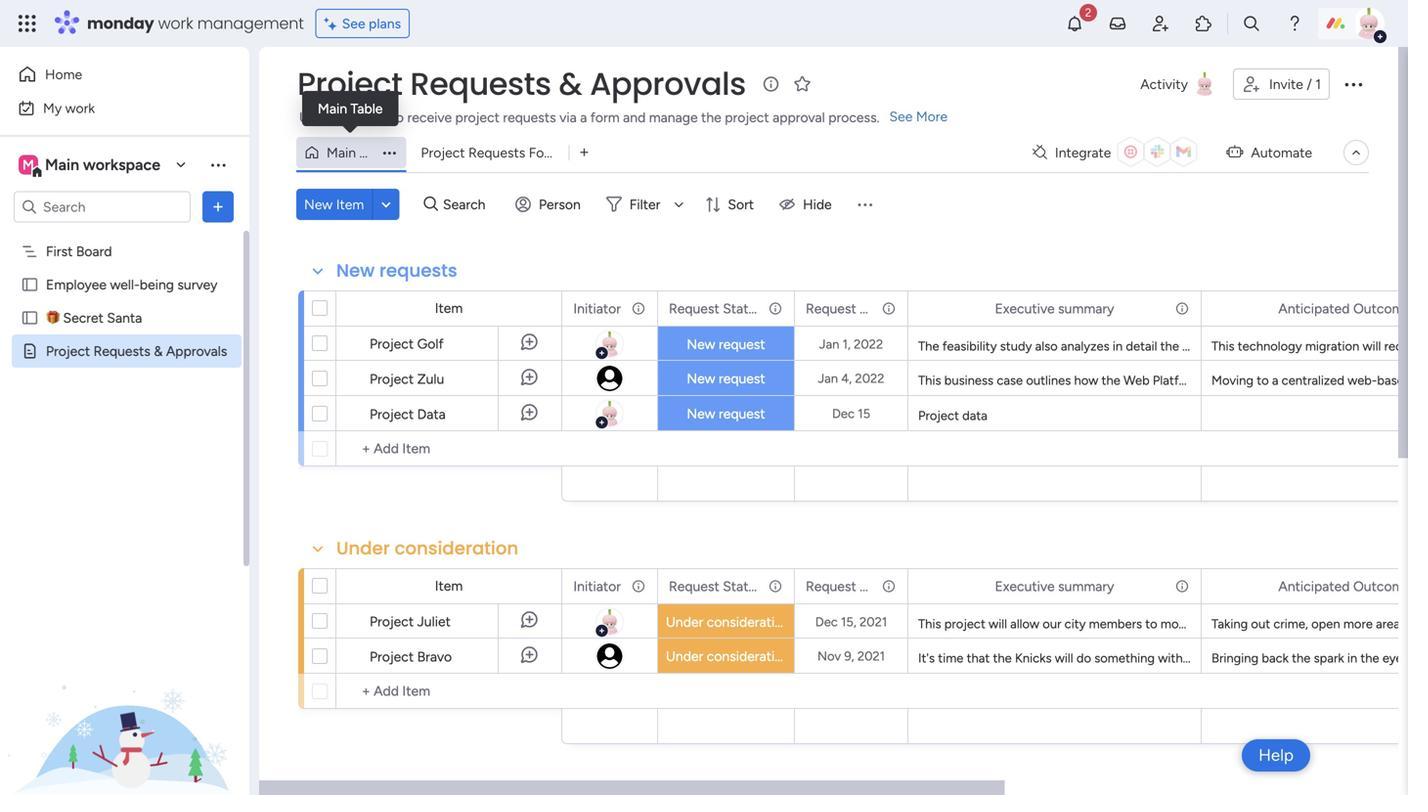 Task type: vqa. For each thing, say whether or not it's contained in the screenshot.
Column information image related to Status
yes



Task type: describe. For each thing, give the bounding box(es) containing it.
2021 for dec 15, 2021
[[860, 614, 888, 630]]

person button
[[508, 189, 593, 220]]

based
[[1378, 373, 1409, 388]]

feasibility
[[943, 339, 998, 354]]

project zulu
[[370, 371, 444, 387]]

show board description image
[[760, 74, 783, 94]]

this for golf
[[1212, 339, 1235, 354]]

see plans
[[342, 15, 401, 32]]

invite
[[1270, 76, 1304, 92]]

1 vertical spatial this
[[919, 373, 942, 388]]

current
[[1350, 373, 1392, 388]]

1 request status field from the top
[[664, 298, 763, 319]]

objectives,
[[1227, 339, 1289, 354]]

knicks
[[1016, 651, 1052, 666]]

requests for project requests form button
[[469, 144, 526, 161]]

2021 for nov 9, 2021
[[858, 649, 886, 664]]

initiator for 1st 'initiator' field from the bottom
[[574, 578, 621, 595]]

time
[[939, 651, 964, 666]]

main left board
[[318, 100, 347, 117]]

activity
[[1141, 76, 1189, 92]]

1 executive from the top
[[996, 300, 1055, 317]]

request for zulu
[[719, 370, 766, 387]]

angle down image
[[382, 197, 391, 212]]

dec for dec 15
[[833, 406, 855, 422]]

dapulse integrations image
[[1033, 145, 1048, 160]]

project left data
[[919, 408, 960, 424]]

2 summary from the top
[[1059, 578, 1115, 595]]

outcome for 2nd anticipated outcome field from the bottom of the page
[[1354, 300, 1409, 317]]

project inside list box
[[46, 343, 90, 360]]

2 areas from the left
[[1377, 616, 1407, 632]]

data
[[963, 408, 988, 424]]

options image for 1st 'initiator' field from the bottom
[[630, 570, 644, 603]]

dec 15, 2021
[[816, 614, 888, 630]]

lottie animation element
[[0, 598, 249, 795]]

platform
[[1153, 373, 1202, 388]]

2 vertical spatial under
[[666, 648, 704, 665]]

2 + add item text field from the top
[[346, 680, 553, 703]]

1 request date field from the top
[[801, 298, 889, 319]]

2 request status field from the top
[[664, 576, 763, 597]]

main table inside "button"
[[327, 144, 392, 161]]

options image down workspace options image at the left top
[[208, 197, 228, 217]]

automate
[[1252, 144, 1313, 161]]

project down 'project zulu'
[[370, 406, 414, 423]]

1 horizontal spatial a
[[1273, 373, 1279, 388]]

it's time that the knicks will do something with themselves
[[919, 651, 1251, 666]]

this project will allow our city members to move freely and to enjoy all the areas the cit
[[919, 616, 1409, 632]]

juliet
[[417, 613, 451, 630]]

enjoy
[[1271, 616, 1302, 632]]

person
[[539, 196, 581, 213]]

more
[[1344, 616, 1374, 632]]

🎁 secret santa
[[46, 310, 142, 326]]

hide button
[[772, 189, 844, 220]]

inbox image
[[1109, 14, 1128, 33]]

15,
[[841, 614, 857, 630]]

main workspace
[[45, 156, 160, 174]]

Project Requests & Approvals field
[[293, 62, 751, 106]]

moving to a centralized web-based
[[1212, 373, 1409, 388]]

options image right 1
[[1342, 72, 1366, 96]]

employee
[[46, 276, 107, 293]]

will left address
[[1281, 373, 1300, 388]]

will left the do
[[1055, 651, 1074, 666]]

work for my
[[65, 100, 95, 116]]

options image for first 'executive summary' field from the bottom
[[1174, 570, 1188, 603]]

something
[[1095, 651, 1156, 666]]

item inside button
[[336, 196, 364, 213]]

to left move
[[1146, 616, 1158, 632]]

item for under
[[435, 578, 463, 594]]

menu image
[[856, 195, 875, 214]]

0 vertical spatial approvals
[[590, 62, 746, 106]]

the right back
[[1293, 651, 1311, 666]]

project down project juliet at the bottom of page
[[370, 649, 414, 665]]

allow
[[1011, 616, 1040, 632]]

cit
[[1398, 616, 1409, 632]]

1 executive summary from the top
[[996, 300, 1115, 317]]

members
[[1090, 616, 1143, 632]]

public board image
[[21, 309, 39, 327]]

case
[[997, 373, 1024, 388]]

date for options icon on top of dec 15, 2021
[[860, 578, 889, 595]]

0 vertical spatial main table
[[318, 100, 383, 117]]

project juliet
[[370, 613, 451, 630]]

dec for dec 15, 2021
[[816, 614, 838, 630]]

hide
[[803, 196, 832, 213]]

request date for 1st request date field from the bottom of the page
[[806, 578, 889, 595]]

Search in workspace field
[[41, 196, 163, 218]]

consideration inside field
[[395, 536, 519, 561]]

project up 'project zulu'
[[370, 336, 414, 352]]

Search field
[[438, 191, 497, 218]]

my work button
[[12, 92, 210, 124]]

centralized
[[1282, 373, 1345, 388]]

options image up dec 15, 2021
[[881, 570, 894, 603]]

1 areas from the left
[[1343, 616, 1373, 632]]

open
[[1312, 616, 1341, 632]]

2 executive summary from the top
[[996, 578, 1115, 595]]

our
[[1043, 616, 1062, 632]]

plans
[[369, 15, 401, 32]]

1 initiator field from the top
[[569, 298, 626, 319]]

approval
[[773, 109, 826, 126]]

see plans button
[[316, 9, 410, 38]]

requests inside use this board to receive project requests via a form and manage the project approval process. see more
[[503, 109, 556, 126]]

2 anticipated outcome from the top
[[1279, 578, 1409, 595]]

taking out crime, open more areas 
[[1212, 616, 1409, 632]]

project up project requests form button
[[456, 109, 500, 126]]

1 vertical spatial consideration
[[707, 614, 791, 631]]

monday
[[87, 12, 154, 34]]

status for 2nd request status field from the top
[[723, 578, 763, 595]]

1 anticipated outcome from the top
[[1279, 300, 1409, 317]]

1 request from the top
[[719, 336, 766, 353]]

and for manage
[[623, 109, 646, 126]]

this business case outlines how the web platform (wp) project will address current bu
[[919, 373, 1409, 388]]

bu
[[1395, 373, 1409, 388]]

ruby anderson image
[[1354, 8, 1385, 39]]

1 vertical spatial under
[[666, 614, 704, 631]]

crime,
[[1274, 616, 1309, 632]]

the
[[919, 339, 940, 354]]

2 vertical spatial under consideration
[[666, 648, 791, 665]]

m
[[23, 157, 34, 173]]

how
[[1075, 373, 1099, 388]]

add to favorites image
[[793, 74, 813, 93]]

1 horizontal spatial in
[[1348, 651, 1358, 666]]

nov
[[818, 649, 842, 664]]

see more link
[[888, 107, 950, 126]]

2 image
[[1080, 1, 1098, 23]]

out
[[1252, 616, 1271, 632]]

1 vertical spatial &
[[154, 343, 163, 360]]

under consideration inside field
[[337, 536, 519, 561]]

work for monday
[[158, 12, 193, 34]]

new item
[[304, 196, 364, 213]]

project data
[[919, 408, 988, 424]]

options image for second 'executive summary' field from the bottom of the page
[[1174, 292, 1188, 325]]

column information image for status
[[768, 301, 784, 317]]

to right moving
[[1257, 373, 1270, 388]]

all
[[1305, 616, 1317, 632]]

invite / 1 button
[[1234, 68, 1331, 100]]

request for data
[[719, 406, 766, 422]]

a inside use this board to receive project requests via a form and manage the project approval process. see more
[[580, 109, 587, 126]]

0 horizontal spatial column information image
[[631, 579, 647, 594]]

Under consideration field
[[332, 536, 524, 562]]

board
[[76, 243, 112, 260]]

freely
[[1196, 616, 1228, 632]]

city
[[1065, 616, 1087, 632]]

performance
[[1293, 339, 1366, 354]]

the right detail
[[1161, 339, 1180, 354]]

options image for 1st 'initiator' field from the top of the page
[[630, 292, 644, 325]]

web
[[1124, 373, 1150, 388]]

requests for project requests & approvals field
[[410, 62, 551, 106]]

do
[[1077, 651, 1092, 666]]

9,
[[845, 649, 855, 664]]

analyzes
[[1062, 339, 1110, 354]]

detail
[[1127, 339, 1158, 354]]

back
[[1262, 651, 1289, 666]]

project bravo
[[370, 649, 452, 665]]

project inside button
[[421, 144, 465, 161]]

2 request status from the top
[[669, 578, 763, 595]]

help
[[1259, 746, 1294, 766]]

1 executive summary field from the top
[[991, 298, 1120, 319]]

new inside field
[[337, 258, 375, 283]]

project requests & approvals inside list box
[[46, 343, 227, 360]]

project up (wp)
[[1183, 339, 1224, 354]]

being
[[140, 276, 174, 293]]

project down objectives,
[[1237, 373, 1278, 388]]

anticipated for first anticipated outcome field from the bottom of the page
[[1279, 578, 1351, 595]]

zulu
[[417, 371, 444, 387]]

it's
[[919, 651, 935, 666]]

bringing
[[1212, 651, 1259, 666]]

main for main table "button"
[[327, 144, 356, 161]]

jan for jan 4, 2022
[[818, 371, 839, 386]]

that
[[967, 651, 990, 666]]

project requests form
[[421, 144, 561, 161]]

item for new
[[435, 300, 463, 317]]



Task type: locate. For each thing, give the bounding box(es) containing it.
in right "spark"
[[1348, 651, 1358, 666]]

0 horizontal spatial see
[[342, 15, 366, 32]]

initiator
[[574, 300, 621, 317], [574, 578, 621, 595]]

and for to
[[1231, 616, 1252, 632]]

themselves
[[1187, 651, 1251, 666]]

the left cit
[[1376, 616, 1395, 632]]

notifications image
[[1066, 14, 1085, 33]]

executive summary field up "also"
[[991, 298, 1120, 319]]

in left detail
[[1113, 339, 1123, 354]]

+ Add Item text field
[[346, 437, 553, 461], [346, 680, 553, 703]]

will left redu
[[1363, 339, 1382, 354]]

management
[[197, 12, 304, 34]]

to inside use this board to receive project requests via a form and manage the project approval process. see more
[[391, 109, 404, 126]]

column information image
[[768, 301, 784, 317], [882, 301, 897, 317], [631, 579, 647, 594]]

1 vertical spatial jan
[[818, 371, 839, 386]]

form
[[529, 144, 561, 161]]

table
[[351, 100, 383, 117], [360, 144, 392, 161]]

1 vertical spatial new request
[[687, 370, 766, 387]]

2022 for jan 4, 2022
[[856, 371, 885, 386]]

0 horizontal spatial &
[[154, 343, 163, 360]]

status
[[723, 300, 763, 317], [723, 578, 763, 595]]

list box containing first board
[[0, 231, 249, 632]]

1 new request from the top
[[687, 336, 766, 353]]

anticipated outcome
[[1279, 300, 1409, 317], [1279, 578, 1409, 595]]

2021 right 15,
[[860, 614, 888, 630]]

2 vertical spatial request
[[719, 406, 766, 422]]

0 vertical spatial 2022
[[854, 337, 884, 352]]

this
[[326, 109, 349, 126]]

anticipated outcome field up open
[[1274, 576, 1409, 597]]

work inside button
[[65, 100, 95, 116]]

golf
[[417, 336, 444, 352]]

1 vertical spatial status
[[723, 578, 763, 595]]

0 vertical spatial dec
[[833, 406, 855, 422]]

& down being at the left
[[154, 343, 163, 360]]

project requests & approvals up the via
[[297, 62, 746, 106]]

outcome up measur
[[1354, 300, 1409, 317]]

+ add item text field down data on the left of page
[[346, 437, 553, 461]]

collapse board header image
[[1349, 145, 1365, 160]]

0 vertical spatial project requests & approvals
[[297, 62, 746, 106]]

1 vertical spatial work
[[65, 100, 95, 116]]

3 new request from the top
[[687, 406, 766, 422]]

list box
[[0, 231, 249, 632]]

requests inside button
[[469, 144, 526, 161]]

also
[[1036, 339, 1058, 354]]

0 vertical spatial a
[[580, 109, 587, 126]]

anticipated up this technology migration will redu
[[1279, 300, 1351, 317]]

1 vertical spatial and
[[1231, 616, 1252, 632]]

anticipated outcome up more in the bottom of the page
[[1279, 578, 1409, 595]]

home
[[45, 66, 82, 83]]

main table button
[[296, 137, 406, 168]]

1 horizontal spatial column information image
[[768, 301, 784, 317]]

table down board
[[360, 144, 392, 161]]

project up project bravo
[[370, 613, 414, 630]]

1 vertical spatial request date
[[806, 578, 889, 595]]

0 vertical spatial executive summary
[[996, 300, 1115, 317]]

project down show board description image
[[725, 109, 770, 126]]

project up this
[[297, 62, 403, 106]]

in
[[1113, 339, 1123, 354], [1348, 651, 1358, 666]]

the right how
[[1102, 373, 1121, 388]]

2 vertical spatial item
[[435, 578, 463, 594]]

1 vertical spatial approvals
[[166, 343, 227, 360]]

new requests
[[337, 258, 458, 283]]

1 vertical spatial request status field
[[664, 576, 763, 597]]

request date for 1st request date field from the top
[[806, 300, 889, 317]]

Request Status field
[[664, 298, 763, 319], [664, 576, 763, 597]]

the right all
[[1321, 616, 1339, 632]]

taking
[[1212, 616, 1249, 632]]

1 request status from the top
[[669, 300, 763, 317]]

search everything image
[[1243, 14, 1262, 33]]

New requests field
[[332, 258, 463, 284]]

0 horizontal spatial work
[[65, 100, 95, 116]]

executive summary up "also"
[[996, 300, 1115, 317]]

2 executive summary field from the top
[[991, 576, 1120, 597]]

0 vertical spatial 2021
[[860, 614, 888, 630]]

moving
[[1212, 373, 1254, 388]]

outcome up cit
[[1354, 578, 1409, 595]]

executive summary field up our
[[991, 576, 1120, 597]]

2 date from the top
[[860, 578, 889, 595]]

see inside use this board to receive project requests via a form and manage the project approval process. see more
[[890, 108, 913, 125]]

1 vertical spatial anticipated outcome field
[[1274, 576, 1409, 597]]

see left more at top right
[[890, 108, 913, 125]]

lottie animation image
[[0, 598, 249, 795]]

my work
[[43, 100, 95, 116]]

2022 right 1,
[[854, 337, 884, 352]]

Initiator field
[[569, 298, 626, 319], [569, 576, 626, 597]]

& up the via
[[559, 62, 582, 106]]

2 anticipated from the top
[[1279, 578, 1351, 595]]

project down the receive
[[421, 144, 465, 161]]

0 vertical spatial outcome
[[1354, 300, 1409, 317]]

2 vertical spatial requests
[[94, 343, 151, 360]]

main for workspace selection element
[[45, 156, 79, 174]]

0 vertical spatial date
[[860, 300, 889, 317]]

executive summary up our
[[996, 578, 1115, 595]]

0 vertical spatial work
[[158, 12, 193, 34]]

0 vertical spatial jan
[[820, 337, 840, 352]]

invite members image
[[1152, 14, 1171, 33]]

web-
[[1348, 373, 1378, 388]]

workspace options image
[[208, 155, 228, 174]]

the inside use this board to receive project requests via a form and manage the project approval process. see more
[[702, 109, 722, 126]]

2 vertical spatial this
[[919, 616, 942, 632]]

and right form
[[623, 109, 646, 126]]

jan
[[820, 337, 840, 352], [818, 371, 839, 386]]

home button
[[12, 59, 210, 90]]

0 horizontal spatial in
[[1113, 339, 1123, 354]]

areas right more in the bottom of the page
[[1377, 616, 1407, 632]]

new inside button
[[304, 196, 333, 213]]

use this board to receive project requests via a form and manage the project approval process. see more
[[299, 108, 948, 126]]

public board image
[[21, 275, 39, 294]]

and
[[623, 109, 646, 126], [1231, 616, 1252, 632]]

2 new request from the top
[[687, 370, 766, 387]]

approvals down survey
[[166, 343, 227, 360]]

move
[[1161, 616, 1193, 632]]

receive
[[408, 109, 452, 126]]

1 horizontal spatial &
[[559, 62, 582, 106]]

outcome for first anticipated outcome field from the bottom of the page
[[1354, 578, 1409, 595]]

options image inside main table "button"
[[376, 147, 404, 159]]

0 vertical spatial request status
[[669, 300, 763, 317]]

1 vertical spatial executive summary
[[996, 578, 1115, 595]]

new item button
[[296, 189, 372, 220]]

requests inside new requests field
[[380, 258, 458, 283]]

anticipated outcome up migration
[[1279, 300, 1409, 317]]

with
[[1159, 651, 1184, 666]]

requests
[[503, 109, 556, 126], [380, 258, 458, 283]]

None field
[[332, 779, 429, 795]]

request date up 1,
[[806, 300, 889, 317]]

bravo
[[417, 649, 452, 665]]

1 vertical spatial requests
[[380, 258, 458, 283]]

project down project golf
[[370, 371, 414, 387]]

to right board
[[391, 109, 404, 126]]

v2 search image
[[424, 193, 438, 215]]

0 horizontal spatial and
[[623, 109, 646, 126]]

activity button
[[1133, 68, 1226, 100]]

a right the via
[[580, 109, 587, 126]]

2 vertical spatial consideration
[[707, 648, 791, 665]]

options image
[[630, 292, 644, 325], [767, 292, 781, 325], [881, 292, 894, 325], [1174, 292, 1188, 325], [630, 570, 644, 603], [767, 570, 781, 603], [1174, 570, 1188, 603]]

requests
[[410, 62, 551, 106], [469, 144, 526, 161], [94, 343, 151, 360]]

manage
[[649, 109, 698, 126]]

initiator for 1st 'initiator' field from the top of the page
[[574, 300, 621, 317]]

0 vertical spatial + add item text field
[[346, 437, 553, 461]]

main table up main table "button"
[[318, 100, 383, 117]]

1 vertical spatial request date field
[[801, 576, 889, 597]]

my
[[43, 100, 62, 116]]

technology
[[1238, 339, 1303, 354]]

project up the that
[[945, 616, 986, 632]]

executive up allow
[[996, 578, 1055, 595]]

monday work management
[[87, 12, 304, 34]]

2021 right 9,
[[858, 649, 886, 664]]

0 vertical spatial under
[[337, 536, 390, 561]]

+ add item text field down bravo on the bottom
[[346, 680, 553, 703]]

0 vertical spatial executive
[[996, 300, 1055, 317]]

0 vertical spatial request date
[[806, 300, 889, 317]]

1 vertical spatial request
[[719, 370, 766, 387]]

request date up 15,
[[806, 578, 889, 595]]

help image
[[1286, 14, 1305, 33]]

0 vertical spatial request date field
[[801, 298, 889, 319]]

anticipated for 2nd anticipated outcome field from the bottom of the page
[[1279, 300, 1351, 317]]

1 vertical spatial in
[[1348, 651, 1358, 666]]

requests left the form
[[469, 144, 526, 161]]

0 vertical spatial requests
[[410, 62, 551, 106]]

request date field up 1,
[[801, 298, 889, 319]]

0 vertical spatial requests
[[503, 109, 556, 126]]

1 vertical spatial date
[[860, 578, 889, 595]]

new request for project data
[[687, 406, 766, 422]]

this down the
[[919, 373, 942, 388]]

1 vertical spatial 2021
[[858, 649, 886, 664]]

1 anticipated from the top
[[1279, 300, 1351, 317]]

2 anticipated outcome field from the top
[[1274, 576, 1409, 597]]

migration
[[1306, 339, 1360, 354]]

2 executive from the top
[[996, 578, 1055, 595]]

request
[[669, 300, 720, 317], [806, 300, 857, 317], [669, 578, 720, 595], [806, 578, 857, 595]]

date up jan 1, 2022
[[860, 300, 889, 317]]

and inside use this board to receive project requests via a form and manage the project approval process. see more
[[623, 109, 646, 126]]

santa
[[107, 310, 142, 326]]

outlines
[[1027, 373, 1072, 388]]

via
[[560, 109, 577, 126]]

1 outcome from the top
[[1354, 300, 1409, 317]]

this up (wp)
[[1212, 339, 1235, 354]]

under inside field
[[337, 536, 390, 561]]

1 initiator from the top
[[574, 300, 621, 317]]

invite / 1
[[1270, 76, 1322, 92]]

work right monday
[[158, 12, 193, 34]]

0 vertical spatial &
[[559, 62, 582, 106]]

main right workspace image
[[45, 156, 79, 174]]

data
[[417, 406, 446, 423]]

see inside button
[[342, 15, 366, 32]]

add view image
[[581, 146, 589, 160]]

autopilot image
[[1227, 139, 1244, 164]]

first
[[46, 243, 73, 260]]

option
[[0, 234, 249, 238]]

2 initiator from the top
[[574, 578, 621, 595]]

the right manage
[[702, 109, 722, 126]]

requests inside list box
[[94, 343, 151, 360]]

request date
[[806, 300, 889, 317], [806, 578, 889, 595]]

survey
[[178, 276, 218, 293]]

jan 1, 2022
[[820, 337, 884, 352]]

requests down project requests & approvals field
[[503, 109, 556, 126]]

options image for 1st request date field from the top
[[881, 292, 894, 325]]

0 vertical spatial executive summary field
[[991, 298, 1120, 319]]

jan for jan 1, 2022
[[820, 337, 840, 352]]

table inside "button"
[[360, 144, 392, 161]]

/
[[1307, 76, 1313, 92]]

1 vertical spatial dec
[[816, 614, 838, 630]]

0 vertical spatial under consideration
[[337, 536, 519, 561]]

project
[[456, 109, 500, 126], [725, 109, 770, 126], [1183, 339, 1224, 354], [945, 616, 986, 632]]

project data
[[370, 406, 446, 423]]

0 vertical spatial this
[[1212, 339, 1235, 354]]

15
[[858, 406, 871, 422]]

main down this
[[327, 144, 356, 161]]

1 vertical spatial requests
[[469, 144, 526, 161]]

redu
[[1385, 339, 1409, 354]]

1 horizontal spatial project requests & approvals
[[297, 62, 746, 106]]

1 vertical spatial under consideration
[[666, 614, 791, 631]]

project requests & approvals down santa
[[46, 343, 227, 360]]

secret
[[63, 310, 104, 326]]

0 horizontal spatial project requests & approvals
[[46, 343, 227, 360]]

2 request from the top
[[719, 370, 766, 387]]

0 vertical spatial anticipated outcome
[[1279, 300, 1409, 317]]

requests up the receive
[[410, 62, 551, 106]]

will left allow
[[989, 616, 1008, 632]]

column information image
[[631, 301, 647, 317], [1175, 301, 1191, 317], [768, 579, 784, 594], [882, 579, 897, 594], [1175, 579, 1191, 594]]

0 vertical spatial initiator
[[574, 300, 621, 317]]

work right my
[[65, 100, 95, 116]]

new request for project zulu
[[687, 370, 766, 387]]

column information image for date
[[882, 301, 897, 317]]

main table down board
[[327, 144, 392, 161]]

project golf
[[370, 336, 444, 352]]

date up dec 15, 2021
[[860, 578, 889, 595]]

arrow down image
[[668, 193, 691, 216]]

dec left 15,
[[816, 614, 838, 630]]

to
[[391, 109, 404, 126], [1257, 373, 1270, 388], [1146, 616, 1158, 632], [1256, 616, 1268, 632]]

1 horizontal spatial approvals
[[590, 62, 746, 106]]

options image
[[1342, 72, 1366, 96], [376, 147, 404, 159], [208, 197, 228, 217], [881, 570, 894, 603]]

filter button
[[599, 189, 691, 220]]

1 vertical spatial executive summary field
[[991, 576, 1120, 597]]

requests down santa
[[94, 343, 151, 360]]

1 vertical spatial item
[[435, 300, 463, 317]]

3 request from the top
[[719, 406, 766, 422]]

0 vertical spatial and
[[623, 109, 646, 126]]

anticipated up all
[[1279, 578, 1351, 595]]

summary
[[1059, 300, 1115, 317], [1059, 578, 1115, 595]]

0 horizontal spatial approvals
[[166, 343, 227, 360]]

0 vertical spatial request status field
[[664, 298, 763, 319]]

jan left 1,
[[820, 337, 840, 352]]

1 horizontal spatial areas
[[1377, 616, 1407, 632]]

1 vertical spatial project requests & approvals
[[46, 343, 227, 360]]

1 status from the top
[[723, 300, 763, 317]]

0 vertical spatial table
[[351, 100, 383, 117]]

help button
[[1243, 740, 1311, 772]]

workspace
[[83, 156, 160, 174]]

the left eyes
[[1361, 651, 1380, 666]]

1 anticipated outcome field from the top
[[1274, 298, 1409, 319]]

0 vertical spatial see
[[342, 15, 366, 32]]

0 horizontal spatial a
[[580, 109, 587, 126]]

executive
[[996, 300, 1055, 317], [996, 578, 1055, 595]]

0 vertical spatial in
[[1113, 339, 1123, 354]]

0 vertical spatial consideration
[[395, 536, 519, 561]]

apps image
[[1195, 14, 1214, 33]]

1 horizontal spatial work
[[158, 12, 193, 34]]

bringing back the spark in the eyes
[[1212, 651, 1409, 666]]

1 vertical spatial anticipated
[[1279, 578, 1351, 595]]

jan left 4,
[[818, 371, 839, 386]]

1 vertical spatial 2022
[[856, 371, 885, 386]]

1 vertical spatial table
[[360, 144, 392, 161]]

item up juliet
[[435, 578, 463, 594]]

requests down v2 search icon
[[380, 258, 458, 283]]

0 vertical spatial item
[[336, 196, 364, 213]]

item up golf
[[435, 300, 463, 317]]

dec left 15
[[833, 406, 855, 422]]

1 summary from the top
[[1059, 300, 1115, 317]]

0 vertical spatial status
[[723, 300, 763, 317]]

sort button
[[697, 189, 766, 220]]

measur
[[1369, 339, 1409, 354]]

1 vertical spatial a
[[1273, 373, 1279, 388]]

1 vertical spatial request status
[[669, 578, 763, 595]]

1 vertical spatial initiator
[[574, 578, 621, 595]]

request
[[719, 336, 766, 353], [719, 370, 766, 387], [719, 406, 766, 422]]

workspace selection element
[[19, 153, 163, 179]]

1 vertical spatial initiator field
[[569, 576, 626, 597]]

select product image
[[18, 14, 37, 33]]

date for options image related to 1st request date field from the top
[[860, 300, 889, 317]]

1 horizontal spatial and
[[1231, 616, 1252, 632]]

Request Date field
[[801, 298, 889, 319], [801, 576, 889, 597]]

project down '🎁'
[[46, 343, 90, 360]]

0 vertical spatial anticipated outcome field
[[1274, 298, 1409, 319]]

1 + add item text field from the top
[[346, 437, 553, 461]]

2 outcome from the top
[[1354, 578, 1409, 595]]

table right this
[[351, 100, 383, 117]]

approvals up manage
[[590, 62, 746, 106]]

summary up city
[[1059, 578, 1115, 595]]

Executive summary field
[[991, 298, 1120, 319], [991, 576, 1120, 597]]

a down technology
[[1273, 373, 1279, 388]]

item left angle down icon
[[336, 196, 364, 213]]

options image down board
[[376, 147, 404, 159]]

main inside "button"
[[327, 144, 356, 161]]

this for juliet
[[919, 616, 942, 632]]

executive up study
[[996, 300, 1055, 317]]

sort
[[728, 196, 754, 213]]

main inside workspace selection element
[[45, 156, 79, 174]]

project requests form button
[[406, 137, 569, 168]]

1 vertical spatial outcome
[[1354, 578, 1409, 595]]

Anticipated Outcome field
[[1274, 298, 1409, 319], [1274, 576, 1409, 597]]

to left enjoy
[[1256, 616, 1268, 632]]

and right freely
[[1231, 616, 1252, 632]]

1 vertical spatial summary
[[1059, 578, 1115, 595]]

eyes
[[1383, 651, 1409, 666]]

2 initiator field from the top
[[569, 576, 626, 597]]

1 date from the top
[[860, 300, 889, 317]]

approvals inside list box
[[166, 343, 227, 360]]

2 status from the top
[[723, 578, 763, 595]]

this up 'it's'
[[919, 616, 942, 632]]

request date field up 15,
[[801, 576, 889, 597]]

0 horizontal spatial requests
[[380, 258, 458, 283]]

summary up analyzes
[[1059, 300, 1115, 317]]

status for 2nd request status field from the bottom of the page
[[723, 300, 763, 317]]

1 request date from the top
[[806, 300, 889, 317]]

areas right open
[[1343, 616, 1373, 632]]

2022 right 4,
[[856, 371, 885, 386]]

🎁
[[46, 310, 60, 326]]

2 request date field from the top
[[801, 576, 889, 597]]

1 vertical spatial main table
[[327, 144, 392, 161]]

the right the that
[[994, 651, 1012, 666]]

1 horizontal spatial see
[[890, 108, 913, 125]]

spark
[[1315, 651, 1345, 666]]

anticipated outcome field up migration
[[1274, 298, 1409, 319]]

2 vertical spatial new request
[[687, 406, 766, 422]]

1 vertical spatial + add item text field
[[346, 680, 553, 703]]

1 vertical spatial see
[[890, 108, 913, 125]]

process.
[[829, 109, 880, 126]]

workspace image
[[19, 154, 38, 176]]

well-
[[110, 276, 140, 293]]

jan 4, 2022
[[818, 371, 885, 386]]

2022 for jan 1, 2022
[[854, 337, 884, 352]]

0 vertical spatial initiator field
[[569, 298, 626, 319]]

2 request date from the top
[[806, 578, 889, 595]]



